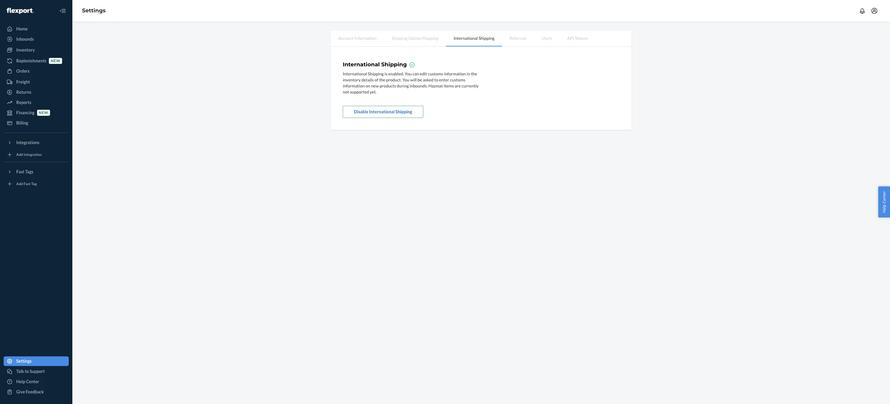 Task type: locate. For each thing, give the bounding box(es) containing it.
0 horizontal spatial settings link
[[4, 356, 69, 366]]

1 horizontal spatial center
[[882, 191, 887, 203]]

integrations button
[[4, 138, 69, 147]]

0 horizontal spatial the
[[379, 77, 385, 82]]

1 vertical spatial customs
[[450, 77, 465, 82]]

new down of
[[371, 83, 379, 88]]

billing link
[[4, 118, 69, 128]]

0 vertical spatial customs
[[428, 71, 443, 76]]

freight link
[[4, 77, 69, 87]]

0 horizontal spatial settings
[[16, 359, 32, 364]]

add integration
[[16, 152, 42, 157]]

0 vertical spatial to
[[434, 77, 438, 82]]

to up hazmat
[[434, 77, 438, 82]]

new up orders link
[[51, 59, 60, 63]]

1 horizontal spatial to
[[434, 77, 438, 82]]

international inside tab
[[454, 36, 478, 41]]

inventory link
[[4, 45, 69, 55]]

0 horizontal spatial information
[[343, 83, 365, 88]]

settings link
[[82, 7, 106, 14], [4, 356, 69, 366]]

add fast tag
[[16, 182, 37, 186]]

you up during
[[403, 77, 410, 82]]

help center
[[882, 191, 887, 213], [16, 379, 39, 384]]

home
[[16, 26, 28, 31]]

1 vertical spatial help center
[[16, 379, 39, 384]]

you
[[405, 71, 412, 76], [403, 77, 410, 82]]

referrals tab
[[502, 31, 534, 46]]

0 vertical spatial the
[[471, 71, 477, 76]]

add fast tag link
[[4, 179, 69, 189]]

during
[[397, 83, 409, 88]]

disable international shipping
[[354, 109, 412, 114]]

2 add from the top
[[16, 182, 23, 186]]

0 vertical spatial help
[[882, 204, 887, 213]]

information down inventory
[[343, 83, 365, 88]]

tags
[[25, 169, 33, 174]]

tag
[[31, 182, 37, 186]]

you left can
[[405, 71, 412, 76]]

add down fast tags
[[16, 182, 23, 186]]

option
[[409, 36, 422, 41]]

integration
[[24, 152, 42, 157]]

add
[[16, 152, 23, 157], [16, 182, 23, 186]]

1 horizontal spatial international shipping
[[454, 36, 495, 41]]

to right talk
[[25, 369, 29, 374]]

0 vertical spatial information
[[444, 71, 466, 76]]

tab list
[[331, 31, 632, 47]]

1 horizontal spatial settings link
[[82, 7, 106, 14]]

disable
[[354, 109, 368, 114]]

account information
[[338, 36, 377, 41]]

account information tab
[[331, 31, 384, 46]]

0 horizontal spatial international shipping
[[343, 61, 407, 68]]

0 vertical spatial fast
[[16, 169, 24, 174]]

international
[[454, 36, 478, 41], [343, 61, 380, 68], [343, 71, 367, 76], [369, 109, 395, 114]]

1 add from the top
[[16, 152, 23, 157]]

center
[[882, 191, 887, 203], [26, 379, 39, 384]]

help
[[882, 204, 887, 213], [16, 379, 25, 384]]

shipping
[[392, 36, 408, 41], [479, 36, 495, 41], [381, 61, 407, 68], [368, 71, 384, 76], [396, 109, 412, 114]]

fast left tags
[[16, 169, 24, 174]]

0 vertical spatial center
[[882, 191, 887, 203]]

new for financing
[[39, 111, 48, 115]]

new down reports link
[[39, 111, 48, 115]]

1 vertical spatial help
[[16, 379, 25, 384]]

0 vertical spatial settings
[[82, 7, 106, 14]]

is
[[385, 71, 388, 76]]

1 vertical spatial to
[[25, 369, 29, 374]]

product.
[[386, 77, 402, 82]]

0 vertical spatial help center
[[882, 191, 887, 213]]

1 vertical spatial you
[[403, 77, 410, 82]]

1 vertical spatial new
[[371, 83, 379, 88]]

new for replenishments
[[51, 59, 60, 63]]

0 vertical spatial add
[[16, 152, 23, 157]]

the right of
[[379, 77, 385, 82]]

inventory
[[16, 47, 35, 52]]

1 vertical spatial add
[[16, 182, 23, 186]]

1 vertical spatial the
[[379, 77, 385, 82]]

1 horizontal spatial new
[[51, 59, 60, 63]]

0 horizontal spatial center
[[26, 379, 39, 384]]

information
[[444, 71, 466, 76], [343, 83, 365, 88]]

users
[[542, 36, 552, 41]]

0 vertical spatial new
[[51, 59, 60, 63]]

api
[[568, 36, 574, 41]]

2 horizontal spatial new
[[371, 83, 379, 88]]

close navigation image
[[59, 7, 66, 14]]

open notifications image
[[859, 7, 866, 14]]

1 horizontal spatial help center
[[882, 191, 887, 213]]

0 horizontal spatial help center
[[16, 379, 39, 384]]

customs up asked
[[428, 71, 443, 76]]

new inside international shipping is enabled. you can edit customs information in the inventory details of the product. you will be asked to enter customs information on new products during inbounds. hazmat items are currently not supported yet.
[[371, 83, 379, 88]]

returns
[[16, 90, 31, 95]]

support
[[30, 369, 45, 374]]

0 horizontal spatial to
[[25, 369, 29, 374]]

international shipping
[[454, 36, 495, 41], [343, 61, 407, 68]]

the
[[471, 71, 477, 76], [379, 77, 385, 82]]

replenishments
[[16, 58, 47, 63]]

international shipping tab
[[446, 31, 502, 46]]

give feedback button
[[4, 387, 69, 397]]

1 vertical spatial center
[[26, 379, 39, 384]]

flexport logo image
[[7, 8, 34, 14]]

settings
[[82, 7, 106, 14], [16, 359, 32, 364]]

1 horizontal spatial the
[[471, 71, 477, 76]]

give
[[16, 389, 25, 394]]

international inside international shipping is enabled. you can edit customs information in the inventory details of the product. you will be asked to enter customs information on new products during inbounds. hazmat items are currently not supported yet.
[[343, 71, 367, 76]]

1 horizontal spatial customs
[[450, 77, 465, 82]]

1 horizontal spatial settings
[[82, 7, 106, 14]]

0 horizontal spatial new
[[39, 111, 48, 115]]

the right in
[[471, 71, 477, 76]]

2 vertical spatial new
[[39, 111, 48, 115]]

shipping inside international shipping is enabled. you can edit customs information in the inventory details of the product. you will be asked to enter customs information on new products during inbounds. hazmat items are currently not supported yet.
[[368, 71, 384, 76]]

add for add integration
[[16, 152, 23, 157]]

inventory
[[343, 77, 361, 82]]

1 vertical spatial international shipping
[[343, 61, 407, 68]]

new
[[51, 59, 60, 63], [371, 83, 379, 88], [39, 111, 48, 115]]

1 horizontal spatial help
[[882, 204, 887, 213]]

customs up are
[[450, 77, 465, 82]]

customs
[[428, 71, 443, 76], [450, 77, 465, 82]]

give feedback
[[16, 389, 44, 394]]

fast left tag
[[24, 182, 31, 186]]

currently
[[462, 83, 479, 88]]

help inside button
[[882, 204, 887, 213]]

information up are
[[444, 71, 466, 76]]

fast tags
[[16, 169, 33, 174]]

talk
[[16, 369, 24, 374]]

add left integration
[[16, 152, 23, 157]]

home link
[[4, 24, 69, 34]]

inbounds
[[16, 36, 34, 42]]

feedback
[[26, 389, 44, 394]]

orders link
[[4, 66, 69, 76]]

to
[[434, 77, 438, 82], [25, 369, 29, 374]]

0 vertical spatial international shipping
[[454, 36, 495, 41]]

fast
[[16, 169, 24, 174], [24, 182, 31, 186]]

orders
[[16, 68, 30, 74]]



Task type: describe. For each thing, give the bounding box(es) containing it.
users tab
[[534, 31, 560, 46]]

disable international shipping button
[[343, 106, 423, 118]]

are
[[455, 83, 461, 88]]

add for add fast tag
[[16, 182, 23, 186]]

talk to support button
[[4, 367, 69, 376]]

not
[[343, 89, 349, 94]]

international shipping inside tab
[[454, 36, 495, 41]]

api tokens
[[568, 36, 588, 41]]

center inside button
[[882, 191, 887, 203]]

inbounds link
[[4, 34, 69, 44]]

reports
[[16, 100, 31, 105]]

integrations
[[16, 140, 39, 145]]

tokens
[[575, 36, 588, 41]]

products
[[380, 83, 396, 88]]

1 vertical spatial information
[[343, 83, 365, 88]]

0 horizontal spatial customs
[[428, 71, 443, 76]]

shipping option mapping tab
[[384, 31, 446, 46]]

details
[[362, 77, 374, 82]]

yet.
[[370, 89, 377, 94]]

asked
[[423, 77, 434, 82]]

of
[[375, 77, 378, 82]]

shipping option mapping
[[392, 36, 439, 41]]

enabled.
[[388, 71, 404, 76]]

be
[[418, 77, 422, 82]]

information
[[355, 36, 377, 41]]

0 horizontal spatial help
[[16, 379, 25, 384]]

will
[[410, 77, 417, 82]]

items
[[444, 83, 454, 88]]

shipping inside button
[[396, 109, 412, 114]]

help center button
[[879, 187, 890, 218]]

international inside button
[[369, 109, 395, 114]]

open account menu image
[[871, 7, 878, 14]]

international shipping is enabled. you can edit customs information in the inventory details of the product. you will be asked to enter customs information on new products during inbounds. hazmat items are currently not supported yet.
[[343, 71, 479, 94]]

supported
[[350, 89, 369, 94]]

can
[[413, 71, 419, 76]]

mapping
[[422, 36, 439, 41]]

help center inside button
[[882, 191, 887, 213]]

hazmat
[[429, 83, 443, 88]]

tab list containing account information
[[331, 31, 632, 47]]

on
[[366, 83, 370, 88]]

api tokens tab
[[560, 31, 596, 46]]

inbounds.
[[410, 83, 428, 88]]

to inside international shipping is enabled. you can edit customs information in the inventory details of the product. you will be asked to enter customs information on new products during inbounds. hazmat items are currently not supported yet.
[[434, 77, 438, 82]]

1 horizontal spatial information
[[444, 71, 466, 76]]

returns link
[[4, 87, 69, 97]]

0 vertical spatial settings link
[[82, 7, 106, 14]]

help center link
[[4, 377, 69, 387]]

fast inside dropdown button
[[16, 169, 24, 174]]

freight
[[16, 79, 30, 84]]

financing
[[16, 110, 35, 115]]

in
[[467, 71, 470, 76]]

referrals
[[510, 36, 527, 41]]

fast tags button
[[4, 167, 69, 177]]

1 vertical spatial settings
[[16, 359, 32, 364]]

0 vertical spatial you
[[405, 71, 412, 76]]

add integration link
[[4, 150, 69, 160]]

enter
[[439, 77, 449, 82]]

reports link
[[4, 98, 69, 107]]

account
[[338, 36, 354, 41]]

billing
[[16, 120, 28, 125]]

talk to support
[[16, 369, 45, 374]]

edit
[[420, 71, 427, 76]]

1 vertical spatial fast
[[24, 182, 31, 186]]

to inside button
[[25, 369, 29, 374]]

1 vertical spatial settings link
[[4, 356, 69, 366]]



Task type: vqa. For each thing, say whether or not it's contained in the screenshot.
'Search' image
no



